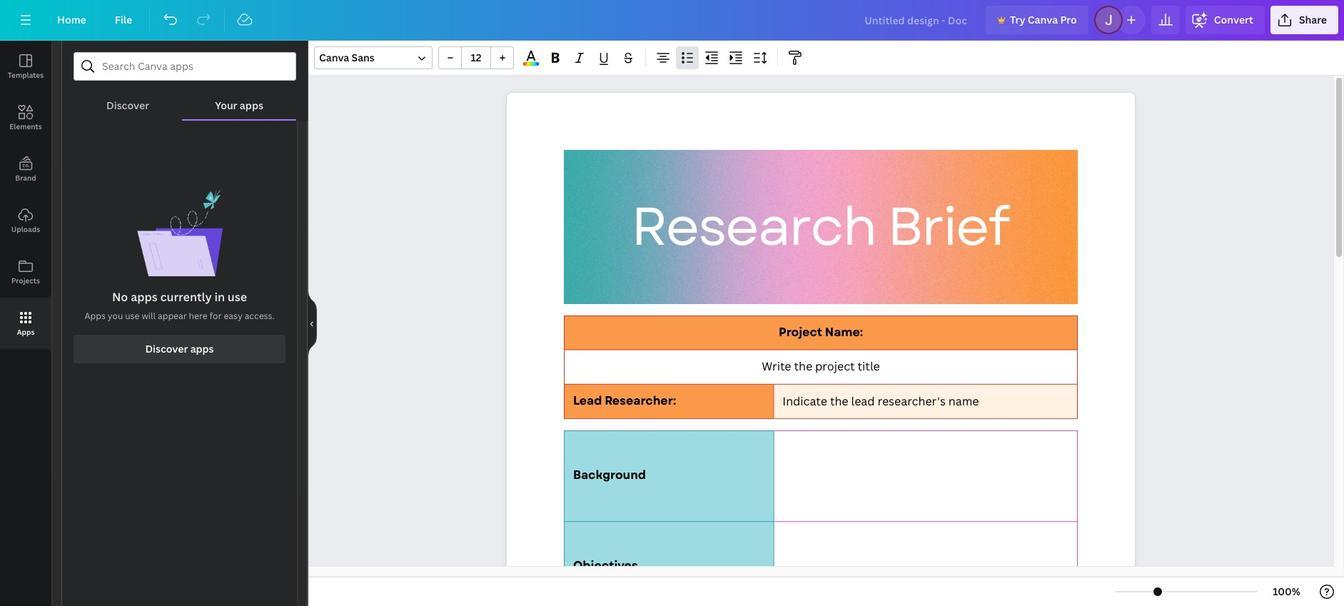 Task type: locate. For each thing, give the bounding box(es) containing it.
2 vertical spatial apps
[[190, 342, 214, 356]]

1 vertical spatial use
[[125, 310, 140, 322]]

share
[[1299, 13, 1327, 26]]

your apps button
[[182, 81, 296, 119]]

apps inside the your apps button
[[240, 99, 263, 112]]

canva
[[1028, 13, 1058, 26], [319, 51, 349, 64]]

0 horizontal spatial apps
[[131, 289, 158, 305]]

1 vertical spatial discover
[[145, 342, 188, 356]]

templates
[[8, 70, 44, 80]]

Search Canva apps search field
[[102, 53, 268, 80]]

apps down here
[[190, 342, 214, 356]]

color range image
[[523, 62, 539, 66]]

1 horizontal spatial apps
[[85, 310, 106, 322]]

hide image
[[308, 289, 317, 358]]

canva left sans on the top of page
[[319, 51, 349, 64]]

uploads
[[11, 224, 40, 234]]

discover down "appear"
[[145, 342, 188, 356]]

empty folder image displayed when there are no installed apps image
[[137, 189, 222, 276]]

canva right try
[[1028, 13, 1058, 26]]

apps
[[85, 310, 106, 322], [17, 327, 35, 337]]

2 horizontal spatial apps
[[240, 99, 263, 112]]

sans
[[352, 51, 375, 64]]

apps inside the discover apps button
[[190, 342, 214, 356]]

brand button
[[0, 143, 51, 195]]

0 horizontal spatial apps
[[17, 327, 35, 337]]

apps right your
[[240, 99, 263, 112]]

0 vertical spatial apps
[[85, 310, 106, 322]]

0 vertical spatial discover
[[106, 99, 149, 112]]

discover down search canva apps search box
[[106, 99, 149, 112]]

home
[[57, 13, 86, 26]]

Design title text field
[[853, 6, 980, 34]]

apps button
[[0, 298, 51, 349]]

you
[[108, 310, 123, 322]]

file button
[[103, 6, 144, 34]]

apps
[[240, 99, 263, 112], [131, 289, 158, 305], [190, 342, 214, 356]]

0 horizontal spatial canva
[[319, 51, 349, 64]]

group
[[438, 46, 514, 69]]

0 vertical spatial apps
[[240, 99, 263, 112]]

– – number field
[[466, 51, 486, 64]]

discover apps button
[[74, 335, 286, 363]]

1 vertical spatial apps
[[17, 327, 35, 337]]

100% button
[[1264, 580, 1310, 603]]

100%
[[1273, 585, 1301, 598]]

appear
[[158, 310, 187, 322]]

side panel tab list
[[0, 41, 51, 349]]

use left will
[[125, 310, 140, 322]]

your apps
[[215, 99, 263, 112]]

apps up will
[[131, 289, 158, 305]]

here
[[189, 310, 207, 322]]

pro
[[1060, 13, 1077, 26]]

apps inside no apps currently in use apps you use will appear here for easy access.
[[131, 289, 158, 305]]

0 vertical spatial use
[[228, 289, 247, 305]]

apps left you at the bottom left of the page
[[85, 310, 106, 322]]

0 vertical spatial canva
[[1028, 13, 1058, 26]]

discover button
[[74, 81, 182, 119]]

projects button
[[0, 246, 51, 298]]

your
[[215, 99, 237, 112]]

1 horizontal spatial canva
[[1028, 13, 1058, 26]]

canva sans
[[319, 51, 375, 64]]

discover
[[106, 99, 149, 112], [145, 342, 188, 356]]

discover apps
[[145, 342, 214, 356]]

convert
[[1214, 13, 1253, 26]]

try canva pro
[[1010, 13, 1077, 26]]

1 horizontal spatial use
[[228, 289, 247, 305]]

elements
[[9, 121, 42, 131]]

1 horizontal spatial apps
[[190, 342, 214, 356]]

0 horizontal spatial use
[[125, 310, 140, 322]]

for
[[210, 310, 222, 322]]

no apps currently in use apps you use will appear here for easy access.
[[85, 289, 275, 322]]

1 vertical spatial canva
[[319, 51, 349, 64]]

try
[[1010, 13, 1025, 26]]

apps down projects at the left top
[[17, 327, 35, 337]]

apps for no
[[131, 289, 158, 305]]

apps inside apps button
[[17, 327, 35, 337]]

use right in
[[228, 289, 247, 305]]

use
[[228, 289, 247, 305], [125, 310, 140, 322]]

convert button
[[1186, 6, 1265, 34]]

1 vertical spatial apps
[[131, 289, 158, 305]]



Task type: vqa. For each thing, say whether or not it's contained in the screenshot.
right provide
no



Task type: describe. For each thing, give the bounding box(es) containing it.
discover for discover
[[106, 99, 149, 112]]

canva inside button
[[1028, 13, 1058, 26]]

projects
[[11, 276, 40, 286]]

share button
[[1271, 6, 1338, 34]]

templates button
[[0, 41, 51, 92]]

uploads button
[[0, 195, 51, 246]]

in
[[214, 289, 225, 305]]

try canva pro button
[[986, 6, 1088, 34]]

research
[[631, 188, 876, 265]]

canva sans button
[[314, 46, 433, 69]]

access.
[[245, 310, 275, 322]]

brand
[[15, 173, 36, 183]]

currently
[[160, 289, 212, 305]]

home link
[[46, 6, 98, 34]]

Research Brief text field
[[507, 93, 1135, 606]]

apps inside no apps currently in use apps you use will appear here for easy access.
[[85, 310, 106, 322]]

apps for your
[[240, 99, 263, 112]]

research brief
[[631, 188, 1009, 265]]

apps for discover
[[190, 342, 214, 356]]

easy
[[224, 310, 243, 322]]

discover for discover apps
[[145, 342, 188, 356]]

elements button
[[0, 92, 51, 143]]

main menu bar
[[0, 0, 1344, 41]]

no
[[112, 289, 128, 305]]

file
[[115, 13, 132, 26]]

will
[[142, 310, 156, 322]]

brief
[[887, 188, 1009, 265]]

canva inside popup button
[[319, 51, 349, 64]]



